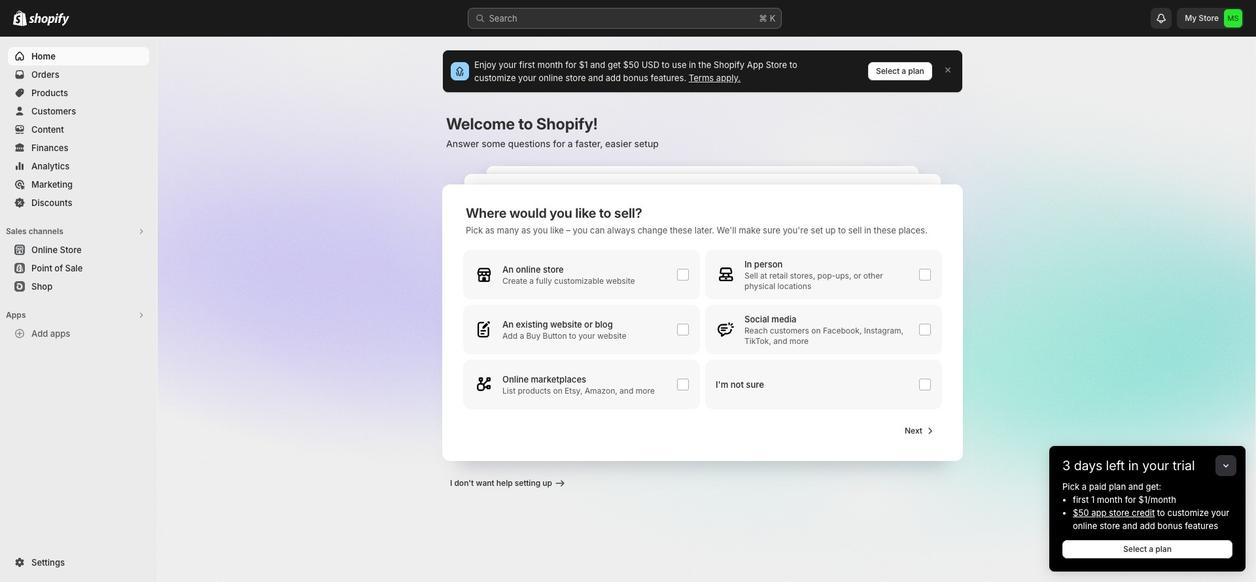 Task type: vqa. For each thing, say whether or not it's contained in the screenshot.
TAB LIST
no



Task type: describe. For each thing, give the bounding box(es) containing it.
shopify image
[[29, 13, 69, 26]]

my store image
[[1224, 9, 1242, 27]]



Task type: locate. For each thing, give the bounding box(es) containing it.
shopify image
[[13, 10, 27, 26]]



